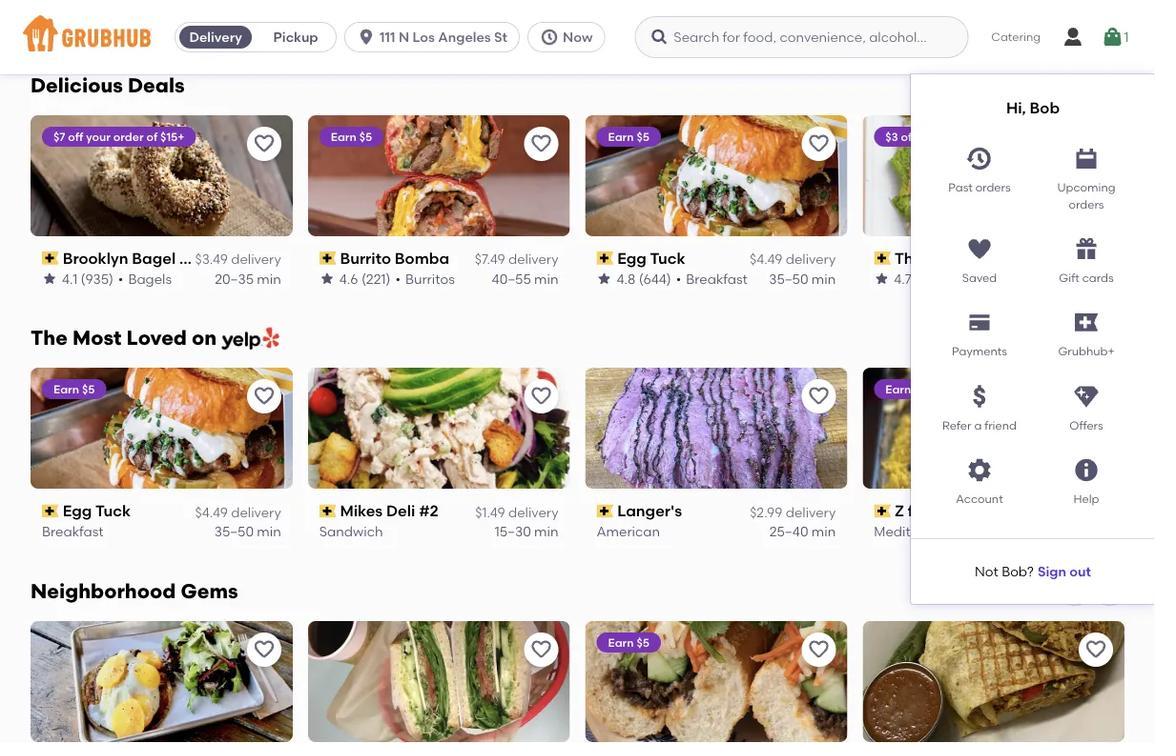 Task type: describe. For each thing, give the bounding box(es) containing it.
save this restaurant image for jist cafe logo
[[253, 639, 275, 662]]

111 n los angeles st button
[[344, 22, 527, 52]]

the most loved on
[[31, 326, 222, 351]]

your for brooklyn
[[86, 129, 111, 143]]

neighborhood gems
[[31, 580, 238, 604]]

0 horizontal spatial tuck
[[95, 502, 131, 521]]

burritos
[[405, 270, 455, 287]]

$7.49 delivery
[[475, 251, 558, 267]]

min down $7.49 delivery
[[534, 270, 558, 287]]

subscription pass image for 4.8
[[597, 251, 613, 265]]

2 horizontal spatial subscription pass image
[[597, 505, 613, 518]]

delivery for mikes deli #2 logo
[[508, 505, 558, 521]]

bagel
[[132, 249, 176, 267]]

deals
[[128, 73, 185, 97]]

1 horizontal spatial tuck
[[650, 249, 685, 267]]

off for the
[[901, 129, 916, 143]]

(1645)
[[915, 17, 953, 33]]

order for green
[[946, 129, 977, 143]]

delivery for 'the green olive logo'
[[1063, 251, 1113, 267]]

earn for z falafel logo
[[885, 383, 911, 397]]

• for (935)
[[118, 270, 123, 287]]

20–35 for (77)
[[215, 17, 254, 33]]

save this restaurant image for egg tuck logo to the bottom
[[253, 386, 275, 408]]

svg image for 111 n los angeles st
[[357, 28, 376, 47]]

a
[[974, 419, 982, 433]]

3.9 (1645)
[[894, 17, 953, 33]]

svg image for help
[[1073, 457, 1100, 484]]

0 horizontal spatial $4.49
[[195, 505, 228, 521]]

gift cards link
[[1033, 228, 1140, 287]]

svg image for refer a friend
[[966, 384, 993, 410]]

(169)
[[360, 17, 390, 33]]

langer's logo image
[[585, 368, 847, 490]]

mediterranean
[[874, 524, 970, 540]]

20–35 min for (1645)
[[1047, 17, 1113, 33]]

of for bagel
[[146, 129, 158, 143]]

1 vertical spatial egg tuck logo image
[[31, 368, 293, 490]]

svg image for past orders
[[966, 145, 993, 172]]

brooklyn
[[63, 249, 128, 267]]

star icon image for 4.6 (221)
[[319, 271, 335, 286]]

bomba
[[395, 249, 449, 267]]

delicious
[[31, 73, 123, 97]]

the for the most loved on
[[31, 326, 68, 351]]

save this restaurant image for burrito bomba logo
[[530, 132, 553, 155]]

15–30
[[495, 524, 531, 540]]

$5 for z falafel logo
[[914, 383, 927, 397]]

20–35 min for (169)
[[492, 17, 558, 33]]

4.1
[[62, 270, 77, 287]]

1 horizontal spatial breakfast
[[686, 270, 748, 287]]

lokal sandwich shop logo image
[[585, 622, 847, 743]]

svg image for upcoming orders
[[1073, 145, 1100, 172]]

$5 for burrito bomba logo
[[359, 129, 372, 143]]

caret left icon image
[[1067, 330, 1083, 345]]

4.7
[[894, 270, 912, 287]]

star icon image for 4.8 (77)
[[42, 17, 57, 33]]

• for (382)
[[676, 17, 681, 33]]

4.6 (221)
[[339, 270, 391, 287]]

min left the now
[[534, 17, 558, 33]]

• for (221)
[[395, 270, 401, 287]]

$15+ for olive
[[993, 129, 1018, 143]]

pickup
[[273, 29, 318, 45]]

help button
[[1033, 450, 1140, 508]]

loved
[[126, 326, 187, 351]]

most
[[72, 326, 122, 351]]

order for bagel
[[113, 129, 144, 143]]

upcoming orders
[[1057, 181, 1116, 211]]

$4.49 delivery for coffee and tea
[[1027, 251, 1113, 267]]

coffee
[[961, 270, 1005, 287]]

bagels for 4.1 (935)
[[128, 270, 172, 287]]

coffee and tea
[[961, 270, 1061, 287]]

brooklyn bagel bakery logo image
[[31, 115, 293, 236]]

0 horizontal spatial breakfast
[[42, 524, 104, 540]]

now button
[[527, 22, 613, 52]]

111 n los angeles st
[[380, 29, 507, 45]]

min right 25–40 on the bottom right of the page
[[812, 524, 836, 540]]

• breakfast
[[676, 270, 748, 287]]

svg image for gift cards
[[1073, 236, 1100, 263]]

• american for 3.9 (1645)
[[958, 17, 1031, 33]]

pickup button
[[256, 22, 336, 52]]

the green olive logo image
[[862, 115, 1125, 236]]

svg image for now
[[540, 28, 559, 47]]

american for 4.8 (77)
[[122, 17, 185, 33]]

4.8 (644)
[[617, 270, 671, 287]]

sandwich
[[319, 524, 383, 540]]

$5 for lokal sandwich shop logo
[[637, 636, 649, 650]]

delivery
[[189, 29, 242, 45]]

gift cards
[[1059, 271, 1114, 285]]

40–55 for burrito bomba
[[492, 270, 531, 287]]

1
[[1124, 29, 1129, 45]]

now
[[563, 29, 593, 45]]

?
[[1027, 564, 1034, 580]]

svg image for saved
[[966, 236, 993, 263]]

on
[[192, 326, 217, 351]]

tea
[[1037, 270, 1061, 287]]

cherry pick cafe logo image
[[308, 622, 570, 743]]

0 vertical spatial egg tuck logo image
[[585, 115, 847, 236]]

sign
[[1038, 564, 1066, 580]]

earn $5 for z falafel logo
[[885, 383, 927, 397]]

delivery for brooklyn bagel bakery logo
[[231, 251, 281, 267]]

burrito bomba logo image
[[308, 115, 570, 236]]

delivery for burrito bomba logo
[[508, 251, 558, 267]]

grubhub+
[[1058, 345, 1115, 359]]

save this restaurant image for brooklyn bagel bakery logo
[[253, 132, 275, 155]]

bob for not
[[1002, 564, 1027, 580]]

• burritos
[[395, 270, 455, 287]]

star icon image for 3.9 (1645)
[[874, 17, 889, 33]]

mikes deli #2
[[340, 502, 439, 521]]

saved
[[962, 271, 997, 285]]

bakery
[[179, 249, 231, 267]]

$4.49 for •
[[750, 251, 782, 267]]

earn $5 for lokal sandwich shop logo
[[608, 636, 649, 650]]

3.7 (169)
[[339, 17, 390, 33]]

refer a friend
[[942, 419, 1017, 433]]

sign out button
[[1038, 555, 1091, 589]]

mikes
[[340, 502, 383, 521]]

1 vertical spatial 35–50
[[214, 524, 254, 540]]

star icon image for 4.6 (382)
[[597, 17, 612, 33]]

z falafel
[[895, 502, 956, 521]]

hi, bob
[[1006, 99, 1060, 117]]

$7 off your order of $15+
[[53, 129, 185, 143]]

save this restaurant image for lokal sandwich shop logo
[[807, 639, 830, 662]]

40–55 min for the green olive
[[1050, 270, 1117, 287]]

earn for lokal sandwich shop logo
[[608, 636, 634, 650]]

past
[[948, 181, 973, 195]]

falafel
[[908, 502, 956, 521]]

grubhub+ button
[[1033, 302, 1140, 361]]

min right delivery button at the left top of page
[[257, 17, 281, 33]]

saved restaurant button
[[1079, 126, 1113, 161]]

min left sandwich
[[257, 524, 281, 540]]

angeles
[[438, 29, 491, 45]]

catering button
[[978, 16, 1054, 59]]

1 vertical spatial egg
[[63, 502, 92, 521]]

account link
[[926, 450, 1033, 508]]

$3.49
[[195, 251, 228, 267]]

account
[[956, 493, 1003, 506]]

star icon image for 4.1 (935)
[[42, 271, 57, 286]]

(644)
[[639, 270, 671, 287]]

1 vertical spatial egg tuck
[[63, 502, 131, 521]]

4.6 for 4.6 (221)
[[339, 270, 358, 287]]

earn $5 for egg tuck logo to the bottom
[[53, 383, 95, 397]]

hi,
[[1006, 99, 1026, 117]]

the for the green olive
[[895, 249, 923, 267]]

payments link
[[926, 302, 1033, 361]]

payments
[[952, 345, 1007, 359]]



Task type: vqa. For each thing, say whether or not it's contained in the screenshot.


Task type: locate. For each thing, give the bounding box(es) containing it.
bob right hi,
[[1030, 99, 1060, 117]]

svg image up offers
[[1073, 384, 1100, 410]]

main navigation navigation
[[0, 0, 1155, 605]]

2 horizontal spatial $4.49 delivery
[[1027, 251, 1113, 267]]

delivery for langer's logo
[[786, 505, 836, 521]]

svg image inside saved link
[[966, 236, 993, 263]]

tuck up (644)
[[650, 249, 685, 267]]

of
[[146, 129, 158, 143], [979, 129, 991, 143]]

3 • american from the left
[[958, 17, 1031, 33]]

$7.49
[[475, 251, 505, 267]]

refer a friend button
[[926, 376, 1033, 434]]

0 vertical spatial 4.8
[[62, 17, 81, 33]]

egg up neighborhood at the bottom left of the page
[[63, 502, 92, 521]]

gift
[[1059, 271, 1080, 285]]

1 horizontal spatial $4.49 delivery
[[750, 251, 836, 267]]

earn
[[331, 129, 357, 143], [608, 129, 634, 143], [53, 383, 79, 397], [885, 383, 911, 397], [608, 636, 634, 650]]

$15+ down hi,
[[993, 129, 1018, 143]]

american for 3.9 (1645)
[[968, 17, 1031, 33]]

american
[[122, 17, 185, 33], [405, 17, 468, 33], [968, 17, 1031, 33], [597, 524, 660, 540]]

svg image inside 111 n los angeles st 'button'
[[357, 28, 376, 47]]

$1.49 for z falafel
[[1030, 505, 1060, 521]]

3.7
[[339, 17, 357, 33]]

save this restaurant image
[[253, 132, 275, 155], [530, 132, 553, 155], [253, 386, 275, 408], [530, 386, 553, 408], [1084, 386, 1107, 408], [530, 639, 553, 662], [807, 639, 830, 662]]

bob right not
[[1002, 564, 1027, 580]]

0 horizontal spatial your
[[86, 129, 111, 143]]

egg tuck up (644)
[[617, 249, 685, 267]]

0 vertical spatial egg tuck
[[617, 249, 685, 267]]

earn $5 for burrito bomba logo
[[331, 129, 372, 143]]

25–40 min
[[769, 524, 836, 540]]

0 horizontal spatial bagels
[[128, 270, 172, 287]]

the
[[895, 249, 923, 267], [31, 326, 68, 351]]

35–50 min for egg tuck logo to the bottom
[[214, 524, 281, 540]]

earn $5 for egg tuck logo to the top
[[608, 129, 649, 143]]

35–50
[[769, 270, 808, 287], [214, 524, 254, 540]]

star icon image left the 3.9
[[874, 17, 889, 33]]

star icon image for 4.8 (644)
[[597, 271, 612, 286]]

of down deals
[[146, 129, 158, 143]]

0 vertical spatial 35–50
[[769, 270, 808, 287]]

star icon image left 4.7 at the top of page
[[874, 271, 889, 286]]

1 horizontal spatial $4.49
[[750, 251, 782, 267]]

$3
[[885, 129, 898, 143]]

bob
[[1030, 99, 1060, 117], [1002, 564, 1027, 580]]

40–55 min for burrito bomba
[[492, 270, 558, 287]]

breakfast right (644)
[[686, 270, 748, 287]]

order up past
[[946, 129, 977, 143]]

offers
[[1069, 419, 1103, 433]]

1 vertical spatial bagels
[[128, 270, 172, 287]]

$15+ down deals
[[160, 129, 185, 143]]

svg image inside help button
[[1073, 457, 1100, 484]]

save this restaurant image for z falafel logo
[[1084, 386, 1107, 408]]

2 40–55 from the left
[[1050, 270, 1089, 287]]

the up 4.7 at the top of page
[[895, 249, 923, 267]]

0 vertical spatial 35–50 min
[[769, 270, 836, 287]]

svg image inside past orders link
[[966, 145, 993, 172]]

star icon image left 4.8 (644)
[[597, 271, 612, 286]]

0 horizontal spatial $1.49 delivery
[[475, 505, 558, 521]]

1 horizontal spatial egg tuck logo image
[[585, 115, 847, 236]]

gems
[[181, 580, 238, 604]]

1 vertical spatial 35–50 min
[[214, 524, 281, 540]]

40–55
[[492, 270, 531, 287], [1050, 270, 1089, 287]]

1 horizontal spatial subscription pass image
[[319, 505, 336, 518]]

burrito bomba
[[340, 249, 449, 267]]

4.8 for 4.8 (77)
[[62, 17, 81, 33]]

(77)
[[84, 17, 107, 33]]

0 horizontal spatial $1.49
[[475, 505, 505, 521]]

order down 'delicious deals'
[[113, 129, 144, 143]]

1 vertical spatial • bagels
[[118, 270, 172, 287]]

1 horizontal spatial • american
[[394, 17, 468, 33]]

svg image for offers
[[1073, 384, 1100, 410]]

0 vertical spatial orders
[[975, 181, 1011, 195]]

• bagels down brooklyn bagel bakery
[[118, 270, 172, 287]]

1 off from the left
[[68, 129, 83, 143]]

not
[[975, 564, 998, 580]]

• down burrito bomba
[[395, 270, 401, 287]]

olive
[[976, 249, 1014, 267]]

earn for burrito bomba logo
[[331, 129, 357, 143]]

subscription pass image left langer's
[[597, 505, 613, 518]]

$15+
[[160, 129, 185, 143], [993, 129, 1018, 143]]

min left 1
[[1089, 17, 1113, 33]]

star icon image left 4.6 (221)
[[319, 271, 335, 286]]

svg image inside the gift cards link
[[1073, 236, 1100, 263]]

• right (77)
[[112, 17, 117, 33]]

1 horizontal spatial bagels
[[686, 17, 730, 33]]

• american
[[112, 17, 185, 33], [394, 17, 468, 33], [958, 17, 1031, 33]]

1 horizontal spatial the
[[895, 249, 923, 267]]

1 horizontal spatial bob
[[1030, 99, 1060, 117]]

2 your from the left
[[919, 129, 944, 143]]

2 order from the left
[[946, 129, 977, 143]]

egg tuck
[[617, 249, 685, 267], [63, 502, 131, 521]]

brooklyn bagel bakery
[[63, 249, 231, 267]]

egg tuck logo image
[[585, 115, 847, 236], [31, 368, 293, 490]]

friend
[[984, 419, 1017, 433]]

1 vertical spatial the
[[31, 326, 68, 351]]

35–50 right '• breakfast'
[[769, 270, 808, 287]]

svg image inside now button
[[540, 28, 559, 47]]

svg image inside account 'link'
[[966, 457, 993, 484]]

1 horizontal spatial of
[[979, 129, 991, 143]]

off right $7
[[68, 129, 83, 143]]

save this restaurant button
[[247, 126, 281, 161], [524, 126, 558, 161], [801, 126, 836, 161], [247, 380, 281, 414], [524, 380, 558, 414], [801, 380, 836, 414], [1079, 380, 1113, 414], [247, 633, 281, 668], [524, 633, 558, 668], [801, 633, 836, 668], [1079, 633, 1113, 668]]

svg image right the now
[[650, 28, 669, 47]]

111
[[380, 29, 395, 45]]

1 horizontal spatial order
[[946, 129, 977, 143]]

$3 off your order of $15+
[[885, 129, 1018, 143]]

past orders
[[948, 181, 1011, 195]]

0 horizontal spatial 40–55 min
[[492, 270, 558, 287]]

orders down upcoming
[[1069, 197, 1104, 211]]

save this restaurant image for monte carlo cafe logo
[[1084, 639, 1107, 662]]

20–35 for (169)
[[492, 17, 531, 33]]

2 horizontal spatial • american
[[958, 17, 1031, 33]]

1 horizontal spatial orders
[[1069, 197, 1104, 211]]

upcoming
[[1057, 181, 1116, 195]]

1 horizontal spatial your
[[919, 129, 944, 143]]

green
[[926, 249, 972, 267]]

min down the $3.49 delivery
[[257, 270, 281, 287]]

0 horizontal spatial of
[[146, 129, 158, 143]]

• bagels right (382)
[[676, 17, 730, 33]]

0 horizontal spatial egg
[[63, 502, 92, 521]]

1 horizontal spatial egg
[[617, 249, 647, 267]]

bagels down brooklyn bagel bakery
[[128, 270, 172, 287]]

35–50 min for egg tuck logo to the top
[[769, 270, 836, 287]]

• for (77)
[[112, 17, 117, 33]]

burrito
[[340, 249, 391, 267]]

save this restaurant image for langer's logo
[[807, 386, 830, 408]]

save this restaurant image
[[807, 132, 830, 155], [807, 386, 830, 408], [253, 639, 275, 662], [1084, 639, 1107, 662]]

1 $1.49 from the left
[[475, 505, 505, 521]]

svg image for account
[[966, 457, 993, 484]]

• right (935)
[[118, 270, 123, 287]]

z
[[895, 502, 904, 521]]

1 button
[[1101, 20, 1129, 54]]

neighborhood
[[31, 580, 176, 604]]

1 your from the left
[[86, 129, 111, 143]]

0 vertical spatial bob
[[1030, 99, 1060, 117]]

0 horizontal spatial 40–55
[[492, 270, 531, 287]]

2 • american from the left
[[394, 17, 468, 33]]

0 horizontal spatial 35–50 min
[[214, 524, 281, 540]]

$1.49 delivery for z falafel
[[1030, 505, 1113, 521]]

star icon image
[[42, 17, 57, 33], [319, 17, 335, 33], [597, 17, 612, 33], [874, 17, 889, 33], [42, 271, 57, 286], [319, 271, 335, 286], [597, 271, 612, 286], [874, 271, 889, 286]]

subscription pass image
[[319, 251, 336, 265], [597, 251, 613, 265], [874, 251, 891, 265], [42, 505, 59, 518], [874, 505, 891, 518]]

svg image inside the upcoming orders link
[[1073, 145, 1100, 172]]

1 horizontal spatial 35–50 min
[[769, 270, 836, 287]]

svg image left 111
[[357, 28, 376, 47]]

0 horizontal spatial $4.49 delivery
[[195, 505, 281, 521]]

• for (644)
[[676, 270, 681, 287]]

$1.49 delivery for mikes deli #2
[[475, 505, 558, 521]]

0 horizontal spatial • american
[[112, 17, 185, 33]]

Search for food, convenience, alcohol... search field
[[635, 16, 968, 58]]

0 horizontal spatial 35–50
[[214, 524, 254, 540]]

2 40–55 min from the left
[[1050, 270, 1117, 287]]

saved restaurant image
[[1084, 132, 1107, 155]]

25–40
[[769, 524, 808, 540]]

delicious deals
[[31, 73, 185, 97]]

35–50 min right '• breakfast'
[[769, 270, 836, 287]]

breakfast up neighborhood at the bottom left of the page
[[42, 524, 104, 540]]

1 horizontal spatial off
[[901, 129, 916, 143]]

0 vertical spatial breakfast
[[686, 270, 748, 287]]

1 horizontal spatial 40–55 min
[[1050, 270, 1117, 287]]

bob for hi,
[[1030, 99, 1060, 117]]

$4.49 delivery
[[750, 251, 836, 267], [1027, 251, 1113, 267], [195, 505, 281, 521]]

svg image up 'refer a friend'
[[966, 384, 993, 410]]

$1.49 up 15–30
[[475, 505, 505, 521]]

$4.49 delivery for •
[[750, 251, 836, 267]]

orders right past
[[975, 181, 1011, 195]]

20–35 min for (382)
[[769, 17, 836, 33]]

(935)
[[81, 270, 113, 287]]

subscription pass image for brooklyn
[[42, 251, 59, 265]]

1 horizontal spatial 4.6
[[617, 17, 635, 33]]

your right $7
[[86, 129, 111, 143]]

1 horizontal spatial $1.49 delivery
[[1030, 505, 1113, 521]]

svg image
[[357, 28, 376, 47], [650, 28, 669, 47], [966, 236, 993, 263], [1073, 236, 1100, 263], [966, 384, 993, 410], [1073, 384, 1100, 410]]

$2.99
[[750, 505, 782, 521]]

subscription pass image left brooklyn
[[42, 251, 59, 265]]

min right 15–30
[[534, 524, 558, 540]]

4.6 down burrito
[[339, 270, 358, 287]]

of for green
[[979, 129, 991, 143]]

off for brooklyn
[[68, 129, 83, 143]]

svg image inside offers link
[[1073, 384, 1100, 410]]

cards
[[1082, 271, 1114, 285]]

delivery button
[[176, 22, 256, 52]]

$1.49 delivery up sign out button
[[1030, 505, 1113, 521]]

tuck up neighborhood at the bottom left of the page
[[95, 502, 131, 521]]

• for (169)
[[394, 17, 400, 33]]

1 horizontal spatial • bagels
[[676, 17, 730, 33]]

min down help
[[1089, 524, 1113, 540]]

0 horizontal spatial order
[[113, 129, 144, 143]]

delivery
[[231, 251, 281, 267], [508, 251, 558, 267], [786, 251, 836, 267], [1063, 251, 1113, 267], [231, 505, 281, 521], [508, 505, 558, 521], [786, 505, 836, 521], [1063, 505, 1113, 521]]

orders for past orders
[[975, 181, 1011, 195]]

and
[[1008, 270, 1034, 287]]

langer's
[[617, 502, 682, 521]]

1 vertical spatial breakfast
[[42, 524, 104, 540]]

your for the
[[919, 129, 944, 143]]

svg image inside payments link
[[966, 310, 993, 336]]

0 vertical spatial egg
[[617, 249, 647, 267]]

• bagels for 4.6 (382)
[[676, 17, 730, 33]]

$1.49 for mikes deli #2
[[475, 505, 505, 521]]

1 horizontal spatial 35–50
[[769, 270, 808, 287]]

1 vertical spatial orders
[[1069, 197, 1104, 211]]

delivery for z falafel logo
[[1063, 505, 1113, 521]]

jist cafe logo image
[[31, 622, 293, 743]]

20–35 min for (77)
[[215, 17, 281, 33]]

1 order from the left
[[113, 129, 144, 143]]

1 $1.49 delivery from the left
[[475, 505, 558, 521]]

subscription pass image
[[42, 251, 59, 265], [319, 505, 336, 518], [597, 505, 613, 518]]

1 horizontal spatial $15+
[[993, 129, 1018, 143]]

4.8 left (644)
[[617, 270, 636, 287]]

0 horizontal spatial $15+
[[160, 129, 185, 143]]

15–30 min
[[495, 524, 558, 540]]

0 horizontal spatial 4.8
[[62, 17, 81, 33]]

st
[[494, 29, 507, 45]]

2 $1.49 delivery from the left
[[1030, 505, 1113, 521]]

• american for 4.8 (77)
[[112, 17, 185, 33]]

1 vertical spatial 4.6
[[339, 270, 358, 287]]

1 of from the left
[[146, 129, 158, 143]]

$7
[[53, 129, 65, 143]]

2 off from the left
[[901, 129, 916, 143]]

20–35 for (935)
[[215, 270, 254, 287]]

svg image inside refer a friend button
[[966, 384, 993, 410]]

•
[[112, 17, 117, 33], [394, 17, 400, 33], [676, 17, 681, 33], [958, 17, 963, 33], [118, 270, 123, 287], [395, 270, 401, 287], [676, 270, 681, 287]]

1 horizontal spatial $1.49
[[1030, 505, 1060, 521]]

svg image up saved
[[966, 236, 993, 263]]

20–35 min for (935)
[[215, 270, 281, 287]]

the left most
[[31, 326, 68, 351]]

los
[[412, 29, 435, 45]]

• for (1645)
[[958, 17, 963, 33]]

0 horizontal spatial off
[[68, 129, 83, 143]]

• right (1645)
[[958, 17, 963, 33]]

star icon image left 4.8 (77)
[[42, 17, 57, 33]]

2 $1.49 from the left
[[1030, 505, 1060, 521]]

0 vertical spatial tuck
[[650, 249, 685, 267]]

bagels right (382)
[[686, 17, 730, 33]]

2 $15+ from the left
[[993, 129, 1018, 143]]

star icon image left 3.7
[[319, 17, 335, 33]]

grubhub plus flag logo image
[[1075, 314, 1098, 332]]

svg image up "gift cards"
[[1073, 236, 1100, 263]]

bagels for 4.6 (382)
[[686, 17, 730, 33]]

0 horizontal spatial bob
[[1002, 564, 1027, 580]]

star icon image for 3.7 (169)
[[319, 17, 335, 33]]

svg image inside 1 button
[[1101, 26, 1124, 49]]

0 horizontal spatial the
[[31, 326, 68, 351]]

0 horizontal spatial egg tuck logo image
[[31, 368, 293, 490]]

• right (169)
[[394, 17, 400, 33]]

40–55 for the green olive
[[1050, 270, 1089, 287]]

subscription pass image for 4.7
[[874, 251, 891, 265]]

4.6 (382)
[[617, 17, 671, 33]]

4.6 for 4.6 (382)
[[617, 17, 635, 33]]

0 vertical spatial 4.6
[[617, 17, 635, 33]]

min left the 3.9
[[812, 17, 836, 33]]

35–50 up "gems"
[[214, 524, 254, 540]]

#2
[[419, 502, 439, 521]]

orders for upcoming orders
[[1069, 197, 1104, 211]]

1 40–55 from the left
[[492, 270, 531, 287]]

min left 4.7 at the top of page
[[812, 270, 836, 287]]

mikes deli #2 logo image
[[308, 368, 570, 490]]

0 horizontal spatial 4.6
[[339, 270, 358, 287]]

• right (382)
[[676, 17, 681, 33]]

n
[[399, 29, 409, 45]]

(382)
[[639, 17, 671, 33]]

0 vertical spatial the
[[895, 249, 923, 267]]

your
[[86, 129, 111, 143], [919, 129, 944, 143]]

0 horizontal spatial orders
[[975, 181, 1011, 195]]

help
[[1073, 493, 1099, 506]]

monte carlo cafe logo image
[[862, 622, 1125, 743]]

2 of from the left
[[979, 129, 991, 143]]

$2.99 delivery
[[750, 505, 836, 521]]

1 horizontal spatial 4.8
[[617, 270, 636, 287]]

subscription pass image for mikes
[[319, 505, 336, 518]]

of up past orders
[[979, 129, 991, 143]]

american for 3.7 (169)
[[405, 17, 468, 33]]

$5
[[359, 129, 372, 143], [637, 129, 649, 143], [82, 383, 95, 397], [914, 383, 927, 397], [637, 636, 649, 650]]

catering
[[991, 30, 1041, 44]]

subscription pass image for 4.6
[[319, 251, 336, 265]]

orders inside upcoming orders
[[1069, 197, 1104, 211]]

star icon image right the now
[[597, 17, 612, 33]]

1 vertical spatial tuck
[[95, 502, 131, 521]]

z falafel logo image
[[862, 368, 1125, 490]]

• american for 3.7 (169)
[[394, 17, 468, 33]]

1 $15+ from the left
[[160, 129, 185, 143]]

$4.49 for coffee and tea
[[1027, 251, 1060, 267]]

min right gift
[[1093, 270, 1117, 287]]

1 horizontal spatial 40–55
[[1050, 270, 1089, 287]]

svg image for 1
[[1101, 26, 1124, 49]]

1 • american from the left
[[112, 17, 185, 33]]

$1.49
[[475, 505, 505, 521], [1030, 505, 1060, 521]]

1 vertical spatial bob
[[1002, 564, 1027, 580]]

$3.49 delivery
[[195, 251, 281, 267]]

egg
[[617, 249, 647, 267], [63, 502, 92, 521]]

• right (644)
[[676, 270, 681, 287]]

$15+ for bakery
[[160, 129, 185, 143]]

4.6 left (382)
[[617, 17, 635, 33]]

off right $3
[[901, 129, 916, 143]]

$1.49 left help
[[1030, 505, 1060, 521]]

0 horizontal spatial egg tuck
[[63, 502, 131, 521]]

35–50 min up "gems"
[[214, 524, 281, 540]]

4.8
[[62, 17, 81, 33], [617, 270, 636, 287]]

• bagels for 4.1 (935)
[[118, 270, 172, 287]]

0 vertical spatial • bagels
[[676, 17, 730, 33]]

1 40–55 min from the left
[[492, 270, 558, 287]]

egg tuck up neighborhood at the bottom left of the page
[[63, 502, 131, 521]]

2 horizontal spatial $4.49
[[1027, 251, 1060, 267]]

0 horizontal spatial subscription pass image
[[42, 251, 59, 265]]

min
[[257, 17, 281, 33], [534, 17, 558, 33], [812, 17, 836, 33], [1089, 17, 1113, 33], [257, 270, 281, 287], [534, 270, 558, 287], [812, 270, 836, 287], [1093, 270, 1117, 287], [257, 524, 281, 540], [534, 524, 558, 540], [812, 524, 836, 540], [1089, 524, 1113, 540]]

$1.49 delivery up 15–30
[[475, 505, 558, 521]]

3.9
[[894, 17, 912, 33]]

subscription pass image up sandwich
[[319, 505, 336, 518]]

4.1 (935)
[[62, 270, 113, 287]]

1 horizontal spatial egg tuck
[[617, 249, 685, 267]]

0 horizontal spatial • bagels
[[118, 270, 172, 287]]

star icon image left 4.1
[[42, 271, 57, 286]]

0 vertical spatial bagels
[[686, 17, 730, 33]]

refer
[[942, 419, 971, 433]]

4.8 left (77)
[[62, 17, 81, 33]]

20–35 for (1645)
[[1047, 17, 1086, 33]]

4.8 (77)
[[62, 17, 107, 33]]

your right $3
[[919, 129, 944, 143]]

1 vertical spatial 4.8
[[617, 270, 636, 287]]

20–35 for (382)
[[769, 17, 808, 33]]

svg image
[[1062, 26, 1084, 49], [1101, 26, 1124, 49], [540, 28, 559, 47], [966, 145, 993, 172], [1073, 145, 1100, 172], [966, 310, 993, 336], [966, 457, 993, 484], [1073, 457, 1100, 484]]

offers link
[[1033, 376, 1140, 434]]

saved link
[[926, 228, 1033, 287]]

upcoming orders link
[[1033, 138, 1140, 213]]

egg up 4.8 (644)
[[617, 249, 647, 267]]

4.8 for 4.8 (644)
[[617, 270, 636, 287]]



